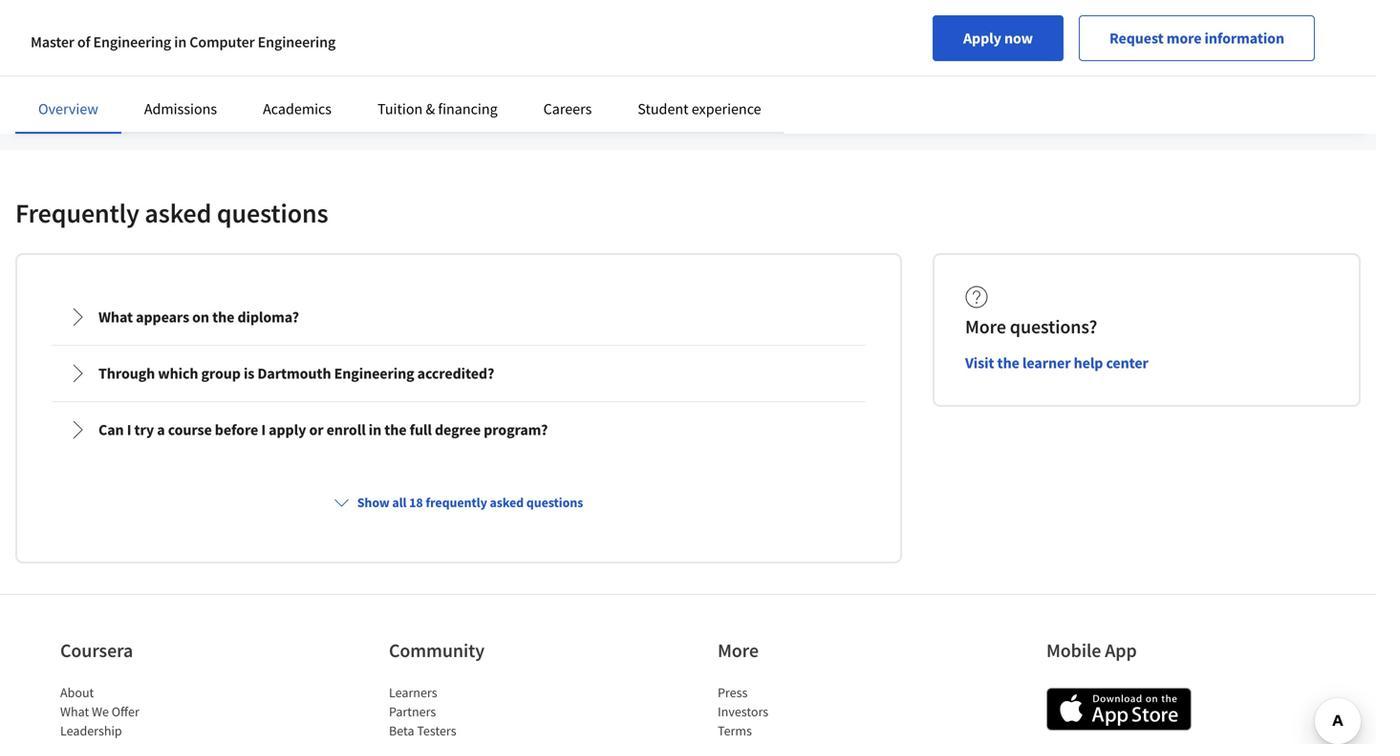 Task type: vqa. For each thing, say whether or not it's contained in the screenshot.
bottom What
yes



Task type: describe. For each thing, give the bounding box(es) containing it.
is
[[244, 364, 255, 383]]

try
[[134, 421, 154, 440]]

terms
[[718, 723, 752, 740]]

partners link
[[389, 704, 436, 721]]

2023
[[86, 19, 113, 36]]

0 vertical spatial questions
[[217, 197, 329, 230]]

engineering's
[[410, 83, 496, 102]]

admissions
[[144, 99, 217, 119]]

accredited?
[[418, 364, 495, 383]]

a
[[157, 421, 165, 440]]

admissions link
[[144, 99, 217, 119]]

terms link
[[718, 723, 752, 740]]

march
[[36, 19, 71, 36]]

computer
[[190, 33, 255, 52]]

dynamic
[[499, 83, 554, 102]]

student,
[[607, 83, 660, 102]]

full
[[410, 421, 432, 440]]

faculty,
[[557, 83, 604, 102]]

leadership
[[60, 723, 122, 740]]

request more information
[[1110, 29, 1285, 48]]

&
[[426, 99, 435, 119]]

apply now button
[[933, 15, 1064, 61]]

program?
[[484, 421, 548, 440]]

through which group is dartmouth engineering accredited?
[[98, 364, 495, 383]]

dartmouth inside "dropdown button"
[[258, 364, 331, 383]]

frequently asked questions
[[15, 197, 329, 230]]

learner
[[1023, 354, 1071, 373]]

learners link
[[389, 685, 438, 702]]

academics
[[263, 99, 332, 119]]

read the most recent news link
[[15, 83, 194, 102]]

what appears on the diploma? button
[[53, 291, 865, 344]]

master
[[31, 33, 74, 52]]

press
[[718, 685, 748, 702]]

2 and from the left
[[663, 83, 688, 102]]

visit the learner help center
[[966, 354, 1149, 373]]

overview link
[[38, 99, 98, 119]]

experience
[[692, 99, 762, 119]]

academics link
[[263, 99, 332, 119]]

communities.
[[738, 83, 826, 102]]

read
[[15, 83, 49, 102]]

more for more
[[718, 639, 759, 663]]

now
[[1005, 29, 1034, 48]]

tuition
[[378, 99, 423, 119]]

questions?
[[1010, 315, 1098, 339]]

careers link
[[544, 99, 592, 119]]

investors
[[718, 704, 769, 721]]

mobile app
[[1047, 639, 1138, 663]]

the left full
[[385, 421, 407, 440]]

6,
[[73, 19, 83, 36]]

read the most recent news and happenings from dartmouth engineering's dynamic faculty, student, and alumni communities.
[[15, 83, 826, 102]]

center
[[1107, 354, 1149, 373]]

what we offer link
[[60, 704, 139, 721]]

the inside 'link'
[[998, 354, 1020, 373]]

can
[[98, 421, 124, 440]]

beta
[[389, 723, 415, 740]]

request more information button
[[1080, 15, 1316, 61]]

list for coursera
[[60, 684, 223, 745]]

more
[[1167, 29, 1202, 48]]

or
[[309, 421, 324, 440]]

through
[[98, 364, 155, 383]]

1 i from the left
[[127, 421, 131, 440]]

of
[[77, 33, 90, 52]]

student
[[638, 99, 689, 119]]

0 vertical spatial dartmouth
[[336, 83, 407, 102]]

press investors terms
[[718, 685, 769, 740]]

apply
[[269, 421, 306, 440]]

request
[[1110, 29, 1164, 48]]

most
[[77, 83, 110, 102]]

diploma?
[[238, 308, 299, 327]]

appears
[[136, 308, 189, 327]]

tuition & financing link
[[378, 99, 498, 119]]



Task type: locate. For each thing, give the bounding box(es) containing it.
list for community
[[389, 684, 552, 745]]

help
[[1074, 354, 1104, 373]]

through which group is dartmouth engineering accredited? button
[[53, 347, 865, 401]]

visit
[[966, 354, 995, 373]]

1 and from the left
[[197, 83, 221, 102]]

master of engineering in computer engineering
[[31, 33, 336, 52]]

in left computer
[[174, 33, 187, 52]]

list
[[60, 684, 223, 745], [389, 684, 552, 745], [718, 684, 881, 745]]

0 horizontal spatial and
[[197, 83, 221, 102]]

collapsed list
[[48, 286, 870, 463]]

list for more
[[718, 684, 881, 745]]

1 horizontal spatial and
[[663, 83, 688, 102]]

what left 'appears'
[[98, 308, 133, 327]]

beta testers link
[[389, 723, 457, 740]]

18
[[409, 494, 423, 512]]

tuition & financing
[[378, 99, 498, 119]]

0 vertical spatial asked
[[145, 197, 212, 230]]

1 horizontal spatial dartmouth
[[336, 83, 407, 102]]

from
[[303, 83, 333, 102]]

student experience link
[[638, 99, 762, 119]]

before
[[215, 421, 258, 440]]

i
[[127, 421, 131, 440], [261, 421, 266, 440]]

show all 18 frequently asked questions button
[[327, 486, 591, 520]]

questions inside dropdown button
[[527, 494, 584, 512]]

enroll
[[327, 421, 366, 440]]

march 6, 2023
[[36, 19, 113, 36]]

1 horizontal spatial questions
[[527, 494, 584, 512]]

0 horizontal spatial questions
[[217, 197, 329, 230]]

1 horizontal spatial what
[[98, 308, 133, 327]]

app
[[1106, 639, 1138, 663]]

0 vertical spatial in
[[174, 33, 187, 52]]

information
[[1205, 29, 1285, 48]]

the right read
[[52, 83, 74, 102]]

in inside "can i try a course before i apply or enroll in the full degree program?" dropdown button
[[369, 421, 382, 440]]

frequently
[[15, 197, 139, 230]]

about link
[[60, 685, 94, 702]]

more questions?
[[966, 315, 1098, 339]]

0 horizontal spatial asked
[[145, 197, 212, 230]]

happenings
[[224, 83, 300, 102]]

what
[[98, 308, 133, 327], [60, 704, 89, 721]]

careers
[[544, 99, 592, 119]]

alumni
[[691, 83, 735, 102]]

asked inside dropdown button
[[490, 494, 524, 512]]

student experience
[[638, 99, 762, 119]]

1 vertical spatial questions
[[527, 494, 584, 512]]

0 horizontal spatial in
[[174, 33, 187, 52]]

2 list from the left
[[389, 684, 552, 745]]

dartmouth right 'from'
[[336, 83, 407, 102]]

list containing learners
[[389, 684, 552, 745]]

about what we offer leadership
[[60, 685, 139, 740]]

1 horizontal spatial in
[[369, 421, 382, 440]]

news
[[159, 83, 194, 102]]

apply
[[964, 29, 1002, 48]]

list containing press
[[718, 684, 881, 745]]

what appears on the diploma?
[[98, 308, 299, 327]]

what inside the about what we offer leadership
[[60, 704, 89, 721]]

i left try
[[127, 421, 131, 440]]

1 vertical spatial asked
[[490, 494, 524, 512]]

0 horizontal spatial more
[[718, 639, 759, 663]]

show
[[357, 494, 390, 512]]

engineering inside 'through which group is dartmouth engineering accredited?' "dropdown button"
[[334, 364, 415, 383]]

download on the app store image
[[1047, 688, 1192, 731]]

partners
[[389, 704, 436, 721]]

show all 18 frequently asked questions
[[357, 494, 584, 512]]

apply now
[[964, 29, 1034, 48]]

more
[[966, 315, 1007, 339], [718, 639, 759, 663]]

frequently
[[426, 494, 487, 512]]

engineering for is
[[334, 364, 415, 383]]

dartmouth right "is"
[[258, 364, 331, 383]]

engineering right of
[[93, 33, 171, 52]]

0 vertical spatial what
[[98, 308, 133, 327]]

offer
[[112, 704, 139, 721]]

1 horizontal spatial i
[[261, 421, 266, 440]]

asked
[[145, 197, 212, 230], [490, 494, 524, 512]]

the
[[52, 83, 74, 102], [212, 308, 235, 327], [998, 354, 1020, 373], [385, 421, 407, 440]]

in
[[174, 33, 187, 52], [369, 421, 382, 440]]

and
[[197, 83, 221, 102], [663, 83, 688, 102]]

engineering up 'from'
[[258, 33, 336, 52]]

1 horizontal spatial asked
[[490, 494, 524, 512]]

0 horizontal spatial list
[[60, 684, 223, 745]]

learners partners beta testers
[[389, 685, 457, 740]]

mobile
[[1047, 639, 1102, 663]]

0 horizontal spatial dartmouth
[[258, 364, 331, 383]]

in right enroll
[[369, 421, 382, 440]]

engineering
[[93, 33, 171, 52], [258, 33, 336, 52], [334, 364, 415, 383]]

0 horizontal spatial i
[[127, 421, 131, 440]]

march 6, 2023 link
[[36, 0, 314, 37]]

on
[[192, 308, 209, 327]]

engineering for in
[[258, 33, 336, 52]]

visit the learner help center link
[[966, 352, 1149, 375]]

3 list from the left
[[718, 684, 881, 745]]

can i try a course before i apply or enroll in the full degree program? button
[[53, 404, 865, 457]]

1 list from the left
[[60, 684, 223, 745]]

about
[[60, 685, 94, 702]]

1 vertical spatial dartmouth
[[258, 364, 331, 383]]

can i try a course before i apply or enroll in the full degree program?
[[98, 421, 548, 440]]

engineering up enroll
[[334, 364, 415, 383]]

more up "visit"
[[966, 315, 1007, 339]]

0 vertical spatial more
[[966, 315, 1007, 339]]

course
[[168, 421, 212, 440]]

the right on
[[212, 308, 235, 327]]

group
[[201, 364, 241, 383]]

more up 'press'
[[718, 639, 759, 663]]

1 horizontal spatial more
[[966, 315, 1007, 339]]

and left alumni on the top of page
[[663, 83, 688, 102]]

we
[[92, 704, 109, 721]]

the right "visit"
[[998, 354, 1020, 373]]

2 i from the left
[[261, 421, 266, 440]]

overview
[[38, 99, 98, 119]]

investors link
[[718, 704, 769, 721]]

0 horizontal spatial what
[[60, 704, 89, 721]]

coursera
[[60, 639, 133, 663]]

i left apply
[[261, 421, 266, 440]]

1 vertical spatial in
[[369, 421, 382, 440]]

press link
[[718, 685, 748, 702]]

1 vertical spatial what
[[60, 704, 89, 721]]

recent
[[113, 83, 156, 102]]

which
[[158, 364, 198, 383]]

and right news
[[197, 83, 221, 102]]

more for more questions?
[[966, 315, 1007, 339]]

what inside dropdown button
[[98, 308, 133, 327]]

2 horizontal spatial list
[[718, 684, 881, 745]]

questions
[[217, 197, 329, 230], [527, 494, 584, 512]]

degree
[[435, 421, 481, 440]]

list containing about
[[60, 684, 223, 745]]

1 vertical spatial more
[[718, 639, 759, 663]]

all
[[392, 494, 407, 512]]

testers
[[417, 723, 457, 740]]

1 horizontal spatial list
[[389, 684, 552, 745]]

learners
[[389, 685, 438, 702]]

what down about link
[[60, 704, 89, 721]]



